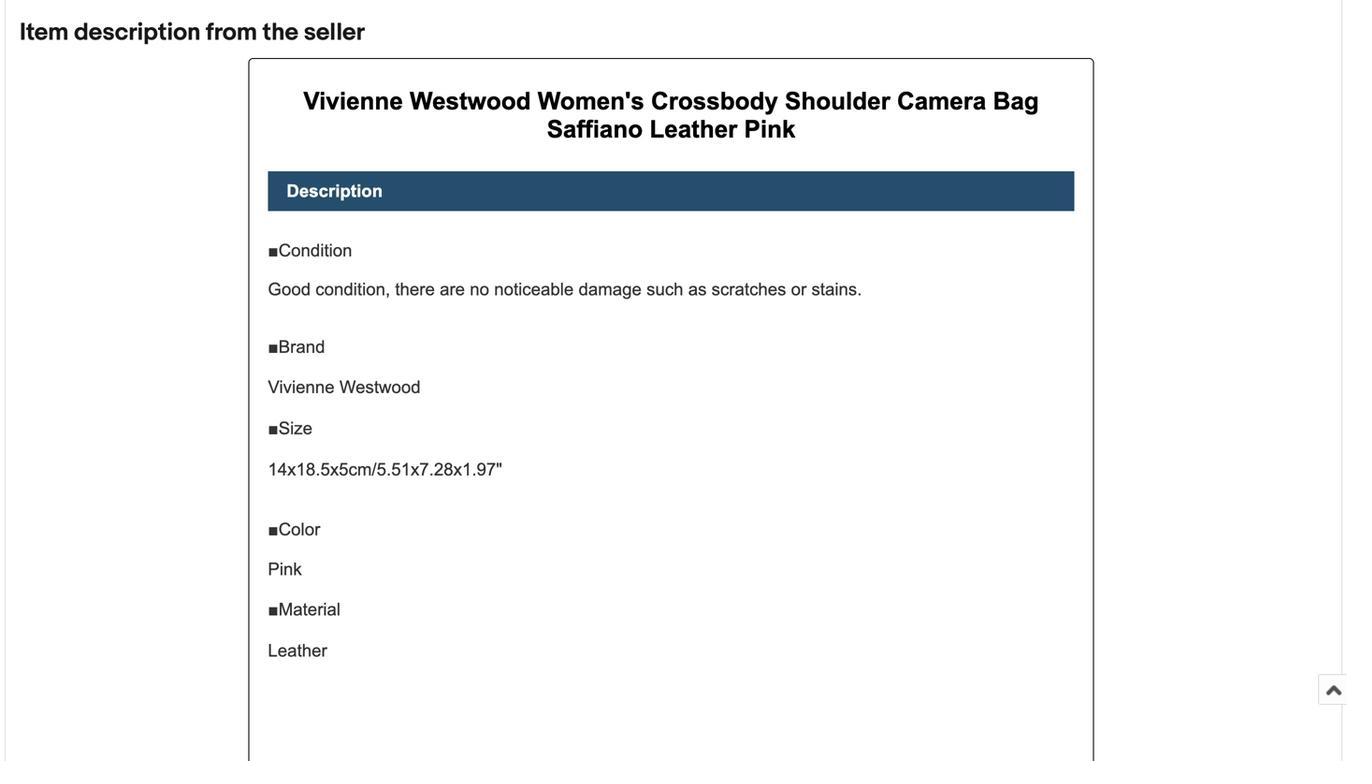 Task type: describe. For each thing, give the bounding box(es) containing it.
seller
[[304, 18, 365, 47]]

item
[[20, 18, 69, 47]]

item description from the seller
[[20, 18, 365, 47]]



Task type: locate. For each thing, give the bounding box(es) containing it.
from
[[206, 18, 257, 47]]

the
[[263, 18, 299, 47]]

description
[[74, 18, 201, 47]]



Task type: vqa. For each thing, say whether or not it's contained in the screenshot.
Specialty link
no



